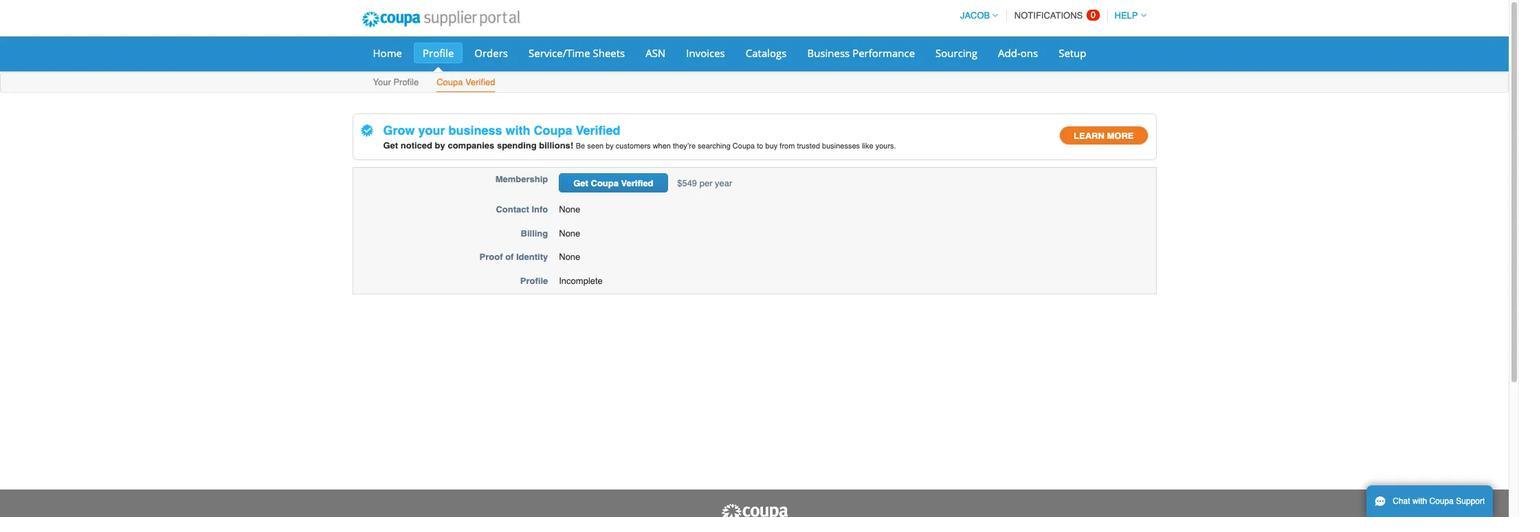 Task type: vqa. For each thing, say whether or not it's contained in the screenshot.
Grow your business with Coupa Verified
yes



Task type: locate. For each thing, give the bounding box(es) containing it.
add-ons link
[[989, 43, 1047, 63]]

get down "be"
[[574, 178, 589, 189]]

1 vertical spatial none
[[559, 228, 581, 238]]

service/time
[[529, 46, 590, 60]]

1 none from the top
[[559, 204, 581, 215]]

2 horizontal spatial verified
[[621, 178, 654, 189]]

none up the incomplete
[[559, 252, 581, 262]]

performance
[[853, 46, 915, 60]]

incomplete
[[559, 276, 603, 286]]

0 vertical spatial none
[[559, 204, 581, 215]]

0 vertical spatial get
[[383, 140, 398, 150]]

catalogs link
[[737, 43, 796, 63]]

2 vertical spatial none
[[559, 252, 581, 262]]

2 vertical spatial verified
[[621, 178, 654, 189]]

sourcing
[[936, 46, 978, 60]]

0 horizontal spatial verified
[[466, 77, 495, 87]]

1 horizontal spatial profile
[[423, 46, 454, 60]]

profile
[[423, 46, 454, 60], [394, 77, 419, 87], [520, 276, 548, 286]]

0 vertical spatial profile
[[423, 46, 454, 60]]

sheets
[[593, 46, 625, 60]]

business
[[449, 123, 502, 138]]

chat
[[1393, 496, 1411, 506]]

coupa down "seen"
[[591, 178, 619, 189]]

your profile link
[[372, 74, 420, 92]]

notifications
[[1015, 10, 1083, 21]]

coupa down profile link
[[437, 77, 463, 87]]

2 horizontal spatial profile
[[520, 276, 548, 286]]

by right "seen"
[[606, 141, 614, 150]]

coupa up billions!
[[534, 123, 572, 138]]

businesses
[[822, 141, 860, 150]]

2 none from the top
[[559, 228, 581, 238]]

1 vertical spatial profile
[[394, 77, 419, 87]]

0 horizontal spatial with
[[506, 123, 531, 138]]

verified
[[466, 77, 495, 87], [576, 123, 621, 138], [621, 178, 654, 189]]

get
[[383, 140, 398, 150], [574, 178, 589, 189]]

none right 'billing'
[[559, 228, 581, 238]]

seen
[[587, 141, 604, 150]]

business
[[808, 46, 850, 60]]

navigation
[[954, 2, 1147, 29]]

1 horizontal spatial verified
[[576, 123, 621, 138]]

profile up "coupa verified"
[[423, 46, 454, 60]]

coupa inside get noticed by companies spending billions! be seen by customers when they're searching coupa to buy from trusted businesses like yours.
[[733, 141, 755, 150]]

be
[[576, 141, 585, 150]]

none
[[559, 204, 581, 215], [559, 228, 581, 238], [559, 252, 581, 262]]

catalogs
[[746, 46, 787, 60]]

coupa verified link
[[436, 74, 496, 92]]

coupa
[[437, 77, 463, 87], [534, 123, 572, 138], [733, 141, 755, 150], [591, 178, 619, 189], [1430, 496, 1454, 506]]

3 none from the top
[[559, 252, 581, 262]]

1 vertical spatial coupa supplier portal image
[[720, 503, 789, 517]]

1 horizontal spatial by
[[606, 141, 614, 150]]

profile down the identity
[[520, 276, 548, 286]]

with
[[506, 123, 531, 138], [1413, 496, 1428, 506]]

invoices
[[686, 46, 725, 60]]

verified up "seen"
[[576, 123, 621, 138]]

by inside get noticed by companies spending billions! be seen by customers when they're searching coupa to buy from trusted businesses like yours.
[[606, 141, 614, 150]]

membership
[[496, 174, 548, 184]]

coupa left support
[[1430, 496, 1454, 506]]

profile right your
[[394, 77, 419, 87]]

0 vertical spatial with
[[506, 123, 531, 138]]

buy
[[766, 141, 778, 150]]

your profile
[[373, 77, 419, 87]]

home
[[373, 46, 402, 60]]

asn
[[646, 46, 666, 60]]

jacob link
[[954, 10, 999, 21]]

get down grow on the left of page
[[383, 140, 398, 150]]

coupa inside chat with coupa support button
[[1430, 496, 1454, 506]]

add-
[[998, 46, 1021, 60]]

1 horizontal spatial get
[[574, 178, 589, 189]]

0 horizontal spatial profile
[[394, 77, 419, 87]]

with up the spending
[[506, 123, 531, 138]]

learn more link
[[1060, 126, 1149, 145]]

profile link
[[414, 43, 463, 63]]

get inside button
[[574, 178, 589, 189]]

0 horizontal spatial get
[[383, 140, 398, 150]]

with right chat
[[1413, 496, 1428, 506]]

coupa supplier portal image
[[352, 2, 530, 36], [720, 503, 789, 517]]

learn more
[[1074, 130, 1134, 141]]

asn link
[[637, 43, 675, 63]]

get for get coupa verified
[[574, 178, 589, 189]]

jacob
[[960, 10, 990, 21]]

grow your business with coupa verified
[[380, 123, 621, 138]]

verified down "customers"
[[621, 178, 654, 189]]

notifications 0
[[1015, 10, 1096, 21]]

setup link
[[1050, 43, 1096, 63]]

more
[[1107, 130, 1134, 141]]

1 vertical spatial with
[[1413, 496, 1428, 506]]

verified inside button
[[621, 178, 654, 189]]

noticed
[[401, 140, 433, 150]]

0 vertical spatial verified
[[466, 77, 495, 87]]

1 horizontal spatial coupa supplier portal image
[[720, 503, 789, 517]]

get for get noticed by companies spending billions! be seen by customers when they're searching coupa to buy from trusted businesses like yours.
[[383, 140, 398, 150]]

info
[[532, 204, 548, 215]]

by down your
[[435, 140, 445, 150]]

none for billing
[[559, 228, 581, 238]]

by
[[435, 140, 445, 150], [606, 141, 614, 150]]

0 horizontal spatial coupa supplier portal image
[[352, 2, 530, 36]]

none for proof of identity
[[559, 252, 581, 262]]

coupa left to
[[733, 141, 755, 150]]

none right info
[[559, 204, 581, 215]]

chat with coupa support button
[[1367, 485, 1494, 517]]

1 horizontal spatial with
[[1413, 496, 1428, 506]]

verified down orders
[[466, 77, 495, 87]]

$549
[[677, 178, 697, 189]]

1 vertical spatial get
[[574, 178, 589, 189]]

customers
[[616, 141, 651, 150]]



Task type: describe. For each thing, give the bounding box(es) containing it.
companies
[[448, 140, 495, 150]]

spending
[[497, 140, 537, 150]]

year
[[715, 178, 733, 189]]

1 vertical spatial verified
[[576, 123, 621, 138]]

of
[[505, 252, 514, 262]]

when
[[653, 141, 671, 150]]

coupa inside coupa verified link
[[437, 77, 463, 87]]

service/time sheets link
[[520, 43, 634, 63]]

from
[[780, 141, 795, 150]]

business performance
[[808, 46, 915, 60]]

yours.
[[876, 141, 896, 150]]

billing
[[521, 228, 548, 238]]

orders
[[475, 46, 508, 60]]

chat with coupa support
[[1393, 496, 1485, 506]]

$549 per year
[[675, 178, 733, 189]]

they're
[[673, 141, 696, 150]]

none for contact info
[[559, 204, 581, 215]]

navigation containing notifications 0
[[954, 2, 1147, 29]]

0 vertical spatial coupa supplier portal image
[[352, 2, 530, 36]]

learn
[[1074, 130, 1105, 141]]

proof
[[480, 252, 503, 262]]

per
[[700, 178, 713, 189]]

coupa inside get coupa verified button
[[591, 178, 619, 189]]

with inside button
[[1413, 496, 1428, 506]]

ons
[[1021, 46, 1038, 60]]

setup
[[1059, 46, 1087, 60]]

add-ons
[[998, 46, 1038, 60]]

your
[[373, 77, 391, 87]]

to
[[757, 141, 764, 150]]

sourcing link
[[927, 43, 987, 63]]

contact
[[496, 204, 529, 215]]

help
[[1115, 10, 1138, 21]]

trusted
[[797, 141, 820, 150]]

invoices link
[[677, 43, 734, 63]]

0 horizontal spatial by
[[435, 140, 445, 150]]

your
[[418, 123, 445, 138]]

get coupa verified button
[[559, 173, 668, 193]]

grow
[[383, 123, 415, 138]]

billions!
[[539, 140, 574, 150]]

contact info
[[496, 204, 548, 215]]

get coupa verified
[[574, 178, 654, 189]]

coupa verified
[[437, 77, 495, 87]]

2 vertical spatial profile
[[520, 276, 548, 286]]

support
[[1457, 496, 1485, 506]]

identity
[[516, 252, 548, 262]]

0
[[1091, 10, 1096, 20]]

business performance link
[[799, 43, 924, 63]]

searching
[[698, 141, 731, 150]]

like
[[862, 141, 874, 150]]

proof of identity
[[480, 252, 548, 262]]

home link
[[364, 43, 411, 63]]

orders link
[[466, 43, 517, 63]]

service/time sheets
[[529, 46, 625, 60]]

get noticed by companies spending billions! be seen by customers when they're searching coupa to buy from trusted businesses like yours.
[[383, 140, 896, 150]]

help link
[[1109, 10, 1147, 21]]



